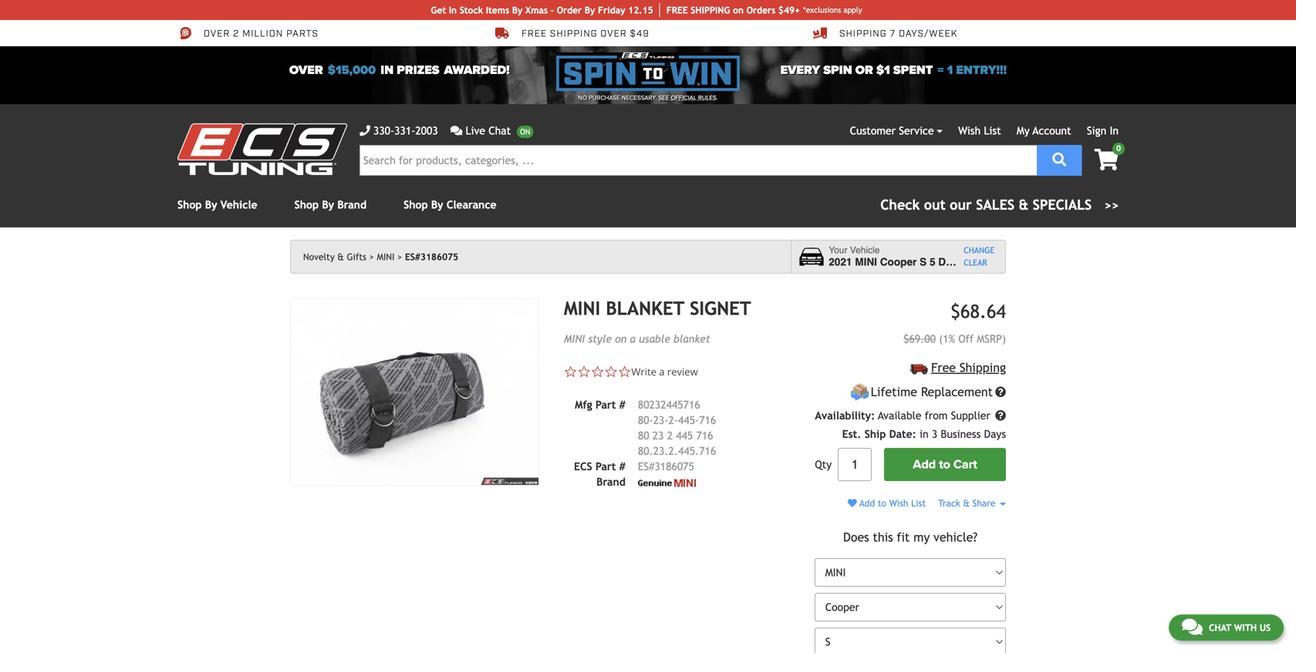 Task type: vqa. For each thing, say whether or not it's contained in the screenshot.
The
no



Task type: describe. For each thing, give the bounding box(es) containing it.
sign
[[1087, 125, 1107, 137]]

mini inside your vehicle 2021 mini cooper s 5 door b46c
[[855, 256, 877, 268]]

# inside '80232445716 80-23-2-445-716 80 23 2 445 716 80.23.2.445.716 ecs part #'
[[619, 461, 626, 473]]

get
[[431, 5, 446, 15]]

shopping cart image
[[1094, 149, 1119, 171]]

12.15
[[628, 5, 653, 15]]

1 # from the top
[[619, 399, 626, 411]]

from
[[925, 410, 948, 422]]

no purchase necessary. see official rules .
[[578, 94, 718, 102]]

clear
[[964, 258, 987, 268]]

availability: available from supplier
[[815, 410, 994, 422]]

es# 3186075 brand
[[596, 461, 694, 488]]

msrp)
[[977, 333, 1006, 345]]

vehicle inside your vehicle 2021 mini cooper s 5 door b46c
[[850, 245, 880, 256]]

add for add to wish list
[[859, 498, 875, 509]]

1
[[947, 63, 953, 78]]

free shipping over $49 link
[[495, 26, 649, 40]]

shop by brand link
[[294, 199, 367, 211]]

free
[[666, 5, 688, 15]]

shop by brand
[[294, 199, 367, 211]]

3 empty star image from the left
[[618, 365, 631, 379]]

shop by clearance
[[404, 199, 496, 211]]

mfg part #
[[575, 399, 626, 411]]

track & share
[[938, 498, 998, 509]]

fit
[[897, 530, 910, 545]]

friday
[[598, 5, 625, 15]]

s
[[920, 256, 927, 268]]

.
[[717, 94, 718, 102]]

chat inside live chat link
[[489, 125, 511, 137]]

novelty & gifts
[[303, 252, 366, 262]]

by left xmas
[[512, 5, 523, 15]]

over $15,000 in prizes
[[289, 63, 439, 78]]

0 vertical spatial vehicle
[[220, 199, 257, 211]]

availability:
[[815, 410, 875, 422]]

0 link
[[1082, 143, 1125, 172]]

$69.00
[[903, 333, 936, 345]]

331-
[[394, 125, 415, 137]]

vehicle?
[[934, 530, 978, 545]]

parts
[[286, 28, 319, 40]]

1 horizontal spatial in
[[920, 428, 929, 441]]

=
[[938, 63, 944, 78]]

23-
[[653, 414, 669, 427]]

account
[[1033, 125, 1071, 137]]

330-331-2003
[[373, 125, 438, 137]]

with
[[1234, 623, 1257, 633]]

apply
[[843, 5, 862, 14]]

chat with us link
[[1169, 615, 1284, 641]]

$49
[[630, 28, 649, 40]]

to for wish
[[878, 498, 886, 509]]

free for free shipping
[[931, 361, 956, 375]]

orders
[[746, 5, 776, 15]]

question circle image for available from supplier
[[995, 411, 1006, 421]]

free shipping over $49
[[522, 28, 649, 40]]

shop by vehicle
[[177, 199, 257, 211]]

my account
[[1017, 125, 1071, 137]]

& for novelty
[[337, 252, 344, 262]]

& for track
[[963, 498, 970, 509]]

add for add to cart
[[913, 458, 936, 472]]

1 empty star image from the left
[[564, 365, 577, 379]]

free shipping image
[[910, 364, 928, 375]]

this product is lifetime replacement eligible image
[[850, 383, 870, 402]]

stock
[[460, 5, 483, 15]]

es#3186075 - 80232445716 - mini blanket signet - mini style on a usable blanket - genuine mini - mini image
[[290, 299, 539, 486]]

change clear
[[964, 246, 995, 268]]

wish list link
[[958, 125, 1001, 137]]

80232445716 80-23-2-445-716 80 23 2 445 716 80.23.2.445.716 ecs part #
[[574, 399, 716, 473]]

by right order
[[585, 5, 595, 15]]

0 horizontal spatial in
[[381, 63, 394, 78]]

2003
[[415, 125, 438, 137]]

shop by vehicle link
[[177, 199, 257, 211]]

Search text field
[[360, 145, 1037, 176]]

0 horizontal spatial a
[[630, 333, 636, 345]]

track
[[938, 498, 960, 509]]

customer service button
[[850, 123, 943, 139]]

does
[[843, 530, 869, 545]]

2 empty star image from the left
[[591, 365, 604, 379]]

445-
[[678, 414, 699, 427]]

by for shop by brand
[[322, 199, 334, 211]]

comments image
[[450, 125, 462, 136]]

your
[[829, 245, 847, 256]]

available
[[878, 410, 921, 422]]

1 vertical spatial a
[[659, 365, 665, 379]]

your vehicle 2021 mini cooper s 5 door b46c
[[829, 245, 993, 268]]

*exclusions apply link
[[803, 4, 862, 16]]

shop for shop by clearance
[[404, 199, 428, 211]]

est. ship date: in 3 business days
[[842, 428, 1006, 441]]

es#
[[638, 461, 655, 473]]

my account link
[[1017, 125, 1071, 137]]

1 empty star image from the left
[[577, 365, 591, 379]]

live chat
[[466, 125, 511, 137]]

live chat link
[[450, 123, 533, 139]]

signet
[[690, 298, 751, 319]]

mini for mini style on a usable blanket
[[564, 333, 585, 345]]

shipping 7 days/week link
[[813, 26, 958, 40]]

novelty & gifts link
[[303, 252, 374, 262]]

shop for shop by vehicle
[[177, 199, 202, 211]]

0 vertical spatial shipping
[[839, 28, 887, 40]]

2021
[[829, 256, 852, 268]]

free shipping
[[931, 361, 1006, 375]]

sign in
[[1087, 125, 1119, 137]]

ecs tuning 'spin to win' contest logo image
[[556, 52, 740, 91]]

330-331-2003 link
[[360, 123, 438, 139]]

in for get
[[449, 5, 457, 15]]

lifetime
[[871, 385, 917, 399]]

mfg
[[575, 399, 592, 411]]



Task type: locate. For each thing, give the bounding box(es) containing it.
mini for mini link
[[377, 252, 395, 262]]

search image
[[1053, 153, 1066, 167]]

$1
[[876, 63, 890, 78]]

$49+
[[778, 5, 800, 15]]

empty star image
[[564, 365, 577, 379], [591, 365, 604, 379], [618, 365, 631, 379]]

0 horizontal spatial to
[[878, 498, 886, 509]]

2 question circle image from the top
[[995, 411, 1006, 421]]

list left track
[[911, 498, 926, 509]]

in left 3
[[920, 428, 929, 441]]

b46c
[[966, 256, 993, 268]]

over
[[601, 28, 627, 40]]

brand left genuine mini image
[[596, 476, 626, 488]]

wish
[[958, 125, 981, 137], [889, 498, 908, 509]]

brand inside es# 3186075 brand
[[596, 476, 626, 488]]

spent
[[893, 63, 933, 78]]

2
[[233, 28, 239, 40]]

by for shop by clearance
[[431, 199, 443, 211]]

0 horizontal spatial in
[[449, 5, 457, 15]]

gifts
[[347, 252, 366, 262]]

million
[[242, 28, 283, 40]]

over left '2'
[[204, 28, 230, 40]]

chat inside 'chat with us' link
[[1209, 623, 1231, 633]]

1 vertical spatial to
[[878, 498, 886, 509]]

blanket
[[606, 298, 684, 319]]

80.23.2.445.716
[[638, 445, 716, 457]]

wish right service
[[958, 125, 981, 137]]

0 vertical spatial add
[[913, 458, 936, 472]]

1 horizontal spatial shipping
[[960, 361, 1006, 375]]

in for sign
[[1110, 125, 1119, 137]]

shipping
[[839, 28, 887, 40], [960, 361, 1006, 375]]

on right 'style'
[[615, 333, 627, 345]]

mini
[[377, 252, 395, 262], [855, 256, 877, 268], [564, 298, 600, 319], [564, 333, 585, 345]]

0 horizontal spatial brand
[[337, 199, 367, 211]]

empty star image left write
[[604, 365, 618, 379]]

0 vertical spatial to
[[939, 458, 950, 472]]

in
[[381, 63, 394, 78], [920, 428, 929, 441]]

0 horizontal spatial &
[[337, 252, 344, 262]]

est.
[[842, 428, 861, 441]]

to for cart
[[939, 458, 950, 472]]

& right sales
[[1019, 197, 1029, 213]]

customer
[[850, 125, 896, 137]]

every
[[780, 63, 820, 78]]

1 part from the top
[[596, 399, 616, 411]]

1 vertical spatial wish
[[889, 498, 908, 509]]

*exclusions
[[803, 5, 841, 14]]

shipping 7 days/week
[[839, 28, 958, 40]]

2 empty star image from the left
[[604, 365, 618, 379]]

0 vertical spatial chat
[[489, 125, 511, 137]]

-
[[551, 5, 554, 15]]

question circle image for lifetime replacement
[[995, 387, 1006, 398]]

in right sign
[[1110, 125, 1119, 137]]

2 horizontal spatial empty star image
[[618, 365, 631, 379]]

ecs
[[574, 461, 592, 473]]

to right the heart icon
[[878, 498, 886, 509]]

empty star image up mfg
[[564, 365, 577, 379]]

0 horizontal spatial add
[[859, 498, 875, 509]]

qty
[[815, 459, 832, 471]]

wish list
[[958, 125, 1001, 137]]

a left usable
[[630, 333, 636, 345]]

free inside free shipping over $49 link
[[522, 28, 547, 40]]

& inside 'link'
[[1019, 197, 1029, 213]]

0 horizontal spatial empty star image
[[577, 365, 591, 379]]

clear link
[[964, 257, 995, 269]]

over down parts in the left top of the page
[[289, 63, 323, 78]]

2 shop from the left
[[294, 199, 319, 211]]

by up novelty & gifts
[[322, 199, 334, 211]]

empty star image
[[577, 365, 591, 379], [604, 365, 618, 379]]

in left prizes
[[381, 63, 394, 78]]

brand for es# 3186075 brand
[[596, 476, 626, 488]]

& for sales
[[1019, 197, 1029, 213]]

free for free shipping over $49
[[522, 28, 547, 40]]

1 horizontal spatial on
[[733, 5, 744, 15]]

my
[[1017, 125, 1030, 137]]

change link
[[964, 244, 995, 257]]

to inside button
[[939, 458, 950, 472]]

spin
[[823, 63, 852, 78]]

1 vertical spatial question circle image
[[995, 411, 1006, 421]]

1 vertical spatial #
[[619, 461, 626, 473]]

0 vertical spatial part
[[596, 399, 616, 411]]

1 vertical spatial on
[[615, 333, 627, 345]]

0 vertical spatial free
[[522, 28, 547, 40]]

replacement
[[921, 385, 993, 399]]

$69.00 (1% off msrp)
[[903, 333, 1006, 345]]

1 horizontal spatial &
[[963, 498, 970, 509]]

chat right 'live'
[[489, 125, 511, 137]]

items
[[486, 5, 509, 15]]

1 vertical spatial chat
[[1209, 623, 1231, 633]]

1 horizontal spatial to
[[939, 458, 950, 472]]

clearance
[[447, 199, 496, 211]]

by down ecs tuning image
[[205, 199, 217, 211]]

novelty
[[303, 252, 335, 262]]

& left "gifts"
[[337, 252, 344, 262]]

see
[[659, 94, 669, 102]]

1 vertical spatial add
[[859, 498, 875, 509]]

shop for shop by brand
[[294, 199, 319, 211]]

over for over 2 million parts
[[204, 28, 230, 40]]

over
[[204, 28, 230, 40], [289, 63, 323, 78]]

question circle image
[[995, 387, 1006, 398], [995, 411, 1006, 421]]

heart image
[[848, 499, 857, 508]]

empty star image down 'style'
[[591, 365, 604, 379]]

days
[[984, 428, 1006, 441]]

on
[[733, 5, 744, 15], [615, 333, 627, 345]]

add inside button
[[913, 458, 936, 472]]

vehicle
[[220, 199, 257, 211], [850, 245, 880, 256]]

None text field
[[838, 448, 872, 482]]

1 vertical spatial &
[[337, 252, 344, 262]]

1 horizontal spatial empty star image
[[604, 365, 618, 379]]

# right mfg
[[619, 399, 626, 411]]

date:
[[889, 428, 916, 441]]

0 vertical spatial in
[[449, 5, 457, 15]]

1 horizontal spatial add
[[913, 458, 936, 472]]

list left my
[[984, 125, 1001, 137]]

1 horizontal spatial a
[[659, 365, 665, 379]]

0 horizontal spatial wish
[[889, 498, 908, 509]]

every spin or $1 spent = 1 entry!!!
[[780, 63, 1007, 78]]

2 vertical spatial &
[[963, 498, 970, 509]]

sign in link
[[1087, 125, 1119, 137]]

0 vertical spatial #
[[619, 399, 626, 411]]

a
[[630, 333, 636, 345], [659, 365, 665, 379]]

sales & specials
[[976, 197, 1092, 213]]

write a review
[[631, 365, 698, 379]]

& right track
[[963, 498, 970, 509]]

shipping down msrp)
[[960, 361, 1006, 375]]

list
[[984, 125, 1001, 137], [911, 498, 926, 509]]

1 vertical spatial brand
[[596, 476, 626, 488]]

add down est. ship date: in 3 business days
[[913, 458, 936, 472]]

or
[[855, 63, 873, 78]]

brand up "gifts"
[[337, 199, 367, 211]]

80 23 2 445 716
[[638, 430, 713, 442]]

add to wish list
[[857, 498, 926, 509]]

0 vertical spatial &
[[1019, 197, 1029, 213]]

shop
[[177, 199, 202, 211], [294, 199, 319, 211], [404, 199, 428, 211]]

question circle image up the days at the right of page
[[995, 411, 1006, 421]]

sales & specials link
[[880, 194, 1119, 215]]

brand for shop by brand
[[337, 199, 367, 211]]

wish up the fit
[[889, 498, 908, 509]]

716
[[699, 414, 716, 427]]

0 vertical spatial in
[[381, 63, 394, 78]]

1 horizontal spatial chat
[[1209, 623, 1231, 633]]

style
[[588, 333, 612, 345]]

no
[[578, 94, 587, 102]]

0 vertical spatial brand
[[337, 199, 367, 211]]

over for over $15,000 in prizes
[[289, 63, 323, 78]]

see official rules link
[[659, 93, 717, 103]]

shipping down apply
[[839, 28, 887, 40]]

mini link
[[377, 252, 402, 262]]

$15,000
[[328, 63, 376, 78]]

specials
[[1033, 197, 1092, 213]]

1 horizontal spatial over
[[289, 63, 323, 78]]

0 horizontal spatial over
[[204, 28, 230, 40]]

1 horizontal spatial shop
[[294, 199, 319, 211]]

1 vertical spatial shipping
[[960, 361, 1006, 375]]

ping
[[710, 5, 730, 15]]

mini for mini blanket signet
[[564, 298, 600, 319]]

1 vertical spatial vehicle
[[850, 245, 880, 256]]

1 vertical spatial over
[[289, 63, 323, 78]]

customer service
[[850, 125, 934, 137]]

2 horizontal spatial shop
[[404, 199, 428, 211]]

mini right "gifts"
[[377, 252, 395, 262]]

# left es# on the bottom of page
[[619, 461, 626, 473]]

question circle image down free shipping
[[995, 387, 1006, 398]]

in right get
[[449, 5, 457, 15]]

0
[[1116, 144, 1121, 153]]

chat left with
[[1209, 623, 1231, 633]]

write a review link
[[631, 365, 698, 379]]

vehicle down ecs tuning image
[[220, 199, 257, 211]]

3186075
[[655, 461, 694, 473]]

1 shop from the left
[[177, 199, 202, 211]]

shipping
[[550, 28, 598, 40]]

0 horizontal spatial free
[[522, 28, 547, 40]]

1 vertical spatial in
[[920, 428, 929, 441]]

0 horizontal spatial vehicle
[[220, 199, 257, 211]]

lifetime replacement
[[871, 385, 993, 399]]

1 vertical spatial free
[[931, 361, 956, 375]]

official
[[671, 94, 697, 102]]

1 horizontal spatial brand
[[596, 476, 626, 488]]

mini style on a usable blanket
[[564, 333, 710, 345]]

cart
[[953, 458, 977, 472]]

1 horizontal spatial free
[[931, 361, 956, 375]]

1 question circle image from the top
[[995, 387, 1006, 398]]

0 vertical spatial on
[[733, 5, 744, 15]]

2 # from the top
[[619, 461, 626, 473]]

1 horizontal spatial in
[[1110, 125, 1119, 137]]

by for shop by vehicle
[[205, 199, 217, 211]]

days/week
[[899, 28, 958, 40]]

0 horizontal spatial on
[[615, 333, 627, 345]]

1 vertical spatial in
[[1110, 125, 1119, 137]]

mini left 'style'
[[564, 333, 585, 345]]

by left clearance in the top left of the page
[[431, 199, 443, 211]]

1 vertical spatial part
[[596, 461, 616, 473]]

mini right 2021
[[855, 256, 877, 268]]

phone image
[[360, 125, 370, 136]]

0 horizontal spatial shop
[[177, 199, 202, 211]]

add to wish list link
[[848, 498, 926, 509]]

0 vertical spatial a
[[630, 333, 636, 345]]

sales
[[976, 197, 1015, 213]]

0 horizontal spatial list
[[911, 498, 926, 509]]

&
[[1019, 197, 1029, 213], [337, 252, 344, 262], [963, 498, 970, 509]]

genuine mini image
[[638, 479, 696, 487]]

0 horizontal spatial shipping
[[839, 28, 887, 40]]

1 vertical spatial list
[[911, 498, 926, 509]]

1 horizontal spatial wish
[[958, 125, 981, 137]]

0 vertical spatial wish
[[958, 125, 981, 137]]

part right ecs
[[596, 461, 616, 473]]

3 shop from the left
[[404, 199, 428, 211]]

empty star image down the mini style on a usable blanket
[[618, 365, 631, 379]]

0 vertical spatial list
[[984, 125, 1001, 137]]

comments image
[[1182, 618, 1203, 636]]

free down xmas
[[522, 28, 547, 40]]

part right mfg
[[596, 399, 616, 411]]

0 horizontal spatial empty star image
[[564, 365, 577, 379]]

add right the heart icon
[[859, 498, 875, 509]]

vehicle right the your
[[850, 245, 880, 256]]

1 horizontal spatial empty star image
[[591, 365, 604, 379]]

2 part from the top
[[596, 461, 616, 473]]

0 vertical spatial question circle image
[[995, 387, 1006, 398]]

2 horizontal spatial &
[[1019, 197, 1029, 213]]

7
[[890, 28, 896, 40]]

1 horizontal spatial vehicle
[[850, 245, 880, 256]]

mini up 'style'
[[564, 298, 600, 319]]

track & share button
[[938, 498, 1006, 509]]

es#3186075
[[405, 252, 458, 262]]

to left 'cart'
[[939, 458, 950, 472]]

add to cart button
[[884, 448, 1006, 482]]

write
[[631, 365, 656, 379]]

a right write
[[659, 365, 665, 379]]

part inside '80232445716 80-23-2-445-716 80 23 2 445 716 80.23.2.445.716 ecs part #'
[[596, 461, 616, 473]]

free ship ping on orders $49+ *exclusions apply
[[666, 5, 862, 15]]

ecs tuning image
[[177, 123, 347, 175]]

0 horizontal spatial chat
[[489, 125, 511, 137]]

on right ping
[[733, 5, 744, 15]]

free right free shipping image
[[931, 361, 956, 375]]

1 horizontal spatial list
[[984, 125, 1001, 137]]

empty star image up mfg
[[577, 365, 591, 379]]

0 vertical spatial over
[[204, 28, 230, 40]]

chat
[[489, 125, 511, 137], [1209, 623, 1231, 633]]

review
[[667, 365, 698, 379]]



